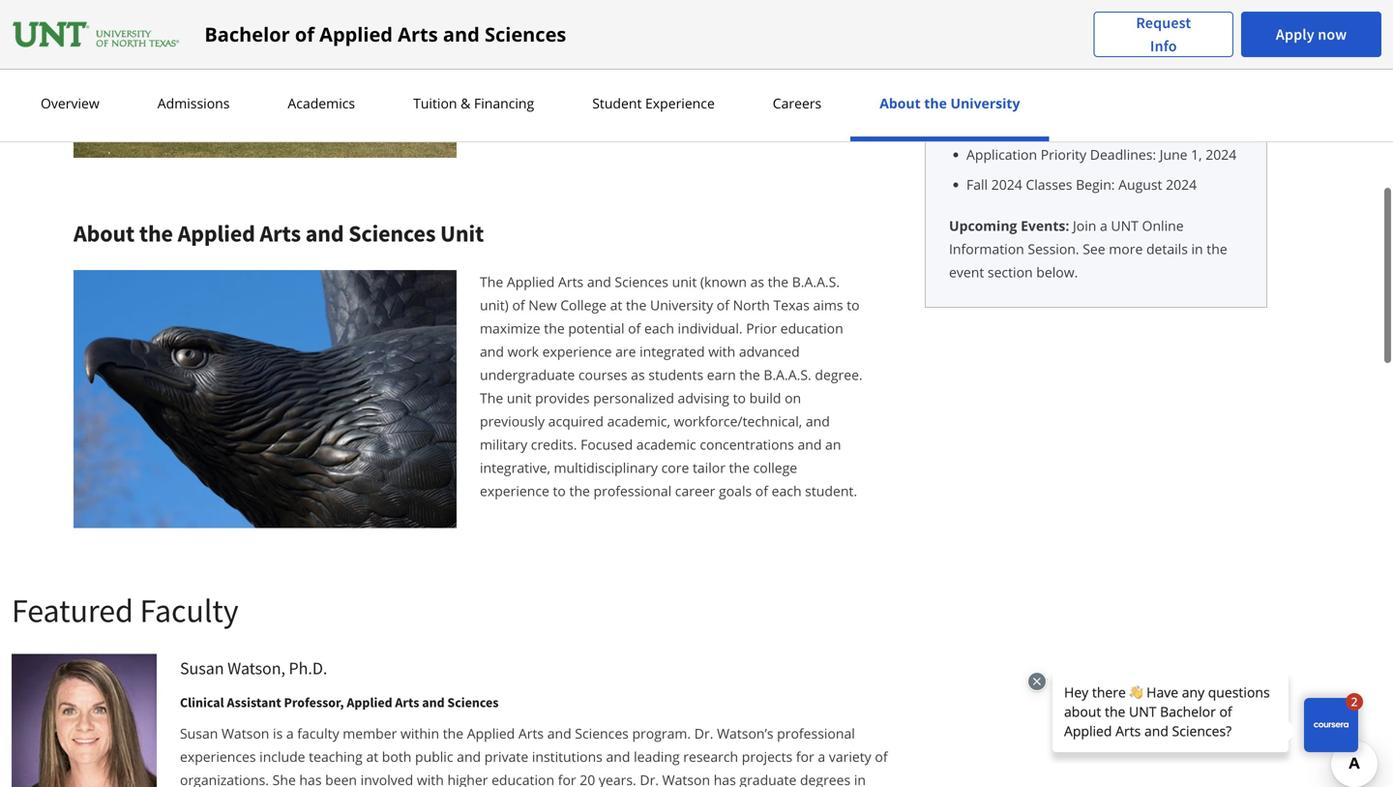 Task type: locate. For each thing, give the bounding box(es) containing it.
applied inside the applied arts and sciences unit (known as the b.a.a.s. unit) of new college at the university of north texas aims to maximize the potential of each individual. prior education and work experience are integrated with advanced undergraduate courses as students earn the b.a.a.s. degree. the unit provides personalized advising to build on previously acquired academic, workforce/technical, and military credits. focused academic concentrations and an integrative, multidisciplinary core tailor the college experience to the professional career goals of each student.
[[507, 272, 555, 291]]

admissions for admissions requirement deadline: may 1, 2024
[[967, 13, 1039, 31]]

sciences left unit
[[349, 219, 436, 248]]

with
[[709, 342, 736, 360], [417, 771, 444, 787]]

experience down potential
[[543, 342, 612, 360]]

begin: down admissions requirement deadline: may 1, 2024 list item
[[1109, 63, 1148, 81]]

0 vertical spatial a
[[1101, 216, 1108, 235]]

prior
[[747, 319, 777, 337]]

professional down multidisciplinary
[[594, 481, 672, 500]]

admissions down bachelor
[[158, 94, 230, 112]]

1 horizontal spatial a
[[818, 747, 826, 766]]

both
[[382, 747, 412, 766]]

each down college
[[772, 481, 802, 500]]

1, inside 'list item'
[[1192, 145, 1203, 164]]

tailor
[[693, 458, 726, 477]]

deadlines: up the priority
[[1012, 104, 1082, 122]]

the up unit)
[[480, 272, 504, 291]]

teaching
[[309, 747, 363, 766]]

0 horizontal spatial may
[[1152, 63, 1179, 81]]

1 vertical spatial at
[[366, 747, 379, 766]]

featured
[[12, 590, 133, 631]]

university of north texas image
[[12, 19, 181, 50]]

sciences up potential
[[615, 272, 669, 291]]

as up personalized at the left of the page
[[631, 365, 645, 384]]

arts inside 'susan watson is a faculty member within the applied arts and sciences program.  dr. watson's professional experiences include teaching at both public and private institutions and leading research projects for a variety of organizations.  she has been involved with higher education for 20 years.  dr. watson has graduate degrees'
[[519, 724, 544, 743]]

summer
[[967, 63, 1021, 81]]

0 horizontal spatial deadlines:
[[1012, 104, 1082, 122]]

1 vertical spatial may
[[1152, 63, 1179, 81]]

undergraduate
[[480, 365, 575, 384]]

dr. up research
[[695, 724, 714, 743]]

has down research
[[714, 771, 736, 787]]

b.a.a.s. up on
[[764, 365, 812, 384]]

0 vertical spatial list
[[957, 0, 1244, 82]]

admissions for admissions
[[158, 94, 230, 112]]

at up potential
[[610, 296, 623, 314]]

0 vertical spatial about
[[880, 94, 921, 112]]

1 vertical spatial classes
[[1026, 175, 1073, 194]]

the inside 'susan watson is a faculty member within the applied arts and sciences program.  dr. watson's professional experiences include teaching at both public and private institutions and leading research projects for a variety of organizations.  she has been involved with higher education for 20 years.  dr. watson has graduate degrees'
[[443, 724, 464, 743]]

at down member
[[366, 747, 379, 766]]

each up integrated
[[645, 319, 675, 337]]

1 vertical spatial with
[[417, 771, 444, 787]]

1 list from the top
[[957, 0, 1244, 82]]

1, right june
[[1192, 145, 1203, 164]]

tuition
[[413, 94, 457, 112]]

unit up 'previously' in the left bottom of the page
[[507, 388, 532, 407]]

2 horizontal spatial a
[[1101, 216, 1108, 235]]

professional up variety at the bottom
[[778, 724, 856, 743]]

0 horizontal spatial university
[[651, 296, 714, 314]]

deadlines: for priority
[[1091, 145, 1157, 164]]

session.
[[1028, 240, 1080, 258]]

advanced
[[739, 342, 800, 360]]

involved
[[361, 771, 414, 787]]

experience down integrative,
[[480, 481, 550, 500]]

1 vertical spatial university
[[651, 296, 714, 314]]

student experience
[[593, 94, 715, 112]]

a up degrees on the right bottom of the page
[[818, 747, 826, 766]]

watson down research
[[663, 771, 711, 787]]

fall inside list item
[[967, 175, 988, 194]]

1 vertical spatial professional
[[778, 724, 856, 743]]

the
[[480, 272, 504, 291], [480, 388, 504, 407]]

deadlines: inside 'list item'
[[1091, 145, 1157, 164]]

section
[[988, 263, 1034, 281]]

with down public
[[417, 771, 444, 787]]

fall down application
[[967, 175, 988, 194]]

0 vertical spatial university
[[951, 94, 1021, 112]]

dr.
[[695, 724, 714, 743], [640, 771, 659, 787]]

university up individual.
[[651, 296, 714, 314]]

1 horizontal spatial watson
[[663, 771, 711, 787]]

1 horizontal spatial to
[[733, 388, 746, 407]]

core
[[662, 458, 690, 477]]

0 vertical spatial professional
[[594, 481, 672, 500]]

1, for may
[[1222, 13, 1233, 31]]

2024 down application
[[992, 175, 1023, 194]]

student.
[[806, 481, 858, 500]]

sciences up institutions
[[575, 724, 629, 743]]

institutions
[[532, 747, 603, 766]]

1 horizontal spatial with
[[709, 342, 736, 360]]

1 horizontal spatial education
[[781, 319, 844, 337]]

about for about the university
[[880, 94, 921, 112]]

1 horizontal spatial 1,
[[1222, 13, 1233, 31]]

a right join
[[1101, 216, 1108, 235]]

education inside the applied arts and sciences unit (known as the b.a.a.s. unit) of new college at the university of north texas aims to maximize the potential of each individual. prior education and work experience are integrated with advanced undergraduate courses as students earn the b.a.a.s. degree. the unit provides personalized advising to build on previously acquired academic, workforce/technical, and military credits. focused academic concentrations and an integrative, multidisciplinary core tailor the college experience to the professional career goals of each student.
[[781, 319, 844, 337]]

education down private
[[492, 771, 555, 787]]

unit left the (known
[[672, 272, 697, 291]]

2024 down summer at the top of page
[[977, 104, 1008, 122]]

about
[[880, 94, 921, 112], [74, 219, 135, 248]]

texas
[[774, 296, 810, 314]]

0 vertical spatial susan
[[180, 657, 224, 679]]

experiences
[[180, 747, 256, 766]]

0 vertical spatial fall
[[950, 104, 974, 122]]

join
[[1074, 216, 1097, 235]]

1 vertical spatial list
[[957, 144, 1244, 195]]

1 vertical spatial education
[[492, 771, 555, 787]]

susan up clinical
[[180, 657, 224, 679]]

of right variety at the bottom
[[875, 747, 888, 766]]

deadlines: for 2024
[[1012, 104, 1082, 122]]

1 horizontal spatial university
[[951, 94, 1021, 112]]

susan watson is a faculty member within the applied arts and sciences program.  dr. watson's professional experiences include teaching at both public and private institutions and leading research projects for a variety of organizations.  she has been involved with higher education for 20 years.  dr. watson has graduate degrees 
[[180, 724, 888, 787]]

public
[[415, 747, 454, 766]]

susan up experiences
[[180, 724, 218, 743]]

about the university
[[880, 94, 1021, 112]]

careers
[[773, 94, 822, 112]]

watson
[[222, 724, 269, 743], [663, 771, 711, 787]]

sciences inside the applied arts and sciences unit (known as the b.a.a.s. unit) of new college at the university of north texas aims to maximize the potential of each individual. prior education and work experience are integrated with advanced undergraduate courses as students earn the b.a.a.s. degree. the unit provides personalized advising to build on previously acquired academic, workforce/technical, and military credits. focused academic concentrations and an integrative, multidisciplinary core tailor the college experience to the professional career goals of each student.
[[615, 272, 669, 291]]

university down summer at the top of page
[[951, 94, 1021, 112]]

to up "workforce/technical,"
[[733, 388, 746, 407]]

0 horizontal spatial to
[[553, 481, 566, 500]]

0 vertical spatial with
[[709, 342, 736, 360]]

education
[[781, 319, 844, 337], [492, 771, 555, 787]]

0 vertical spatial unit
[[672, 272, 697, 291]]

program.
[[633, 724, 691, 743]]

1 vertical spatial begin:
[[1077, 175, 1116, 194]]

1 horizontal spatial dr.
[[695, 724, 714, 743]]

0 vertical spatial begin:
[[1109, 63, 1148, 81]]

military
[[480, 435, 528, 453]]

0 vertical spatial the
[[480, 272, 504, 291]]

fall
[[950, 104, 974, 122], [967, 175, 988, 194]]

applied
[[320, 21, 393, 47], [178, 219, 255, 248], [507, 272, 555, 291], [347, 694, 393, 711], [467, 724, 515, 743]]

for up degrees on the right bottom of the page
[[797, 747, 815, 766]]

0 vertical spatial to
[[847, 296, 860, 314]]

professor,
[[284, 694, 344, 711]]

1 vertical spatial the
[[480, 388, 504, 407]]

watson down assistant
[[222, 724, 269, 743]]

fall down summer at the top of page
[[950, 104, 974, 122]]

0 vertical spatial deadlines:
[[1012, 104, 1082, 122]]

about for about the applied arts and sciences unit
[[74, 219, 135, 248]]

potential
[[569, 319, 625, 337]]

university inside the applied arts and sciences unit (known as the b.a.a.s. unit) of new college at the university of north texas aims to maximize the potential of each individual. prior education and work experience are integrated with advanced undergraduate courses as students earn the b.a.a.s. degree. the unit provides personalized advising to build on previously acquired academic, workforce/technical, and military credits. focused academic concentrations and an integrative, multidisciplinary core tailor the college experience to the professional career goals of each student.
[[651, 296, 714, 314]]

integrative,
[[480, 458, 551, 477]]

0 vertical spatial education
[[781, 319, 844, 337]]

each
[[645, 319, 675, 337], [772, 481, 802, 500]]

2024 inside 'list item'
[[1206, 145, 1237, 164]]

0 vertical spatial watson
[[222, 724, 269, 743]]

bachelor of applied arts and sciences
[[205, 21, 567, 47]]

multidisciplinary
[[554, 458, 658, 477]]

0 vertical spatial for
[[797, 747, 815, 766]]

1, inside "admissions requirement deadline: may 1, 2024"
[[1222, 13, 1233, 31]]

a right is
[[286, 724, 294, 743]]

2 list from the top
[[957, 144, 1244, 195]]

the
[[925, 94, 948, 112], [139, 219, 173, 248], [1207, 240, 1228, 258], [768, 272, 789, 291], [626, 296, 647, 314], [544, 319, 565, 337], [740, 365, 761, 384], [729, 458, 750, 477], [570, 481, 590, 500], [443, 724, 464, 743]]

as up north
[[751, 272, 765, 291]]

1 vertical spatial 1,
[[1192, 145, 1203, 164]]

susan for susan watson is a faculty member within the applied arts and sciences program.  dr. watson's professional experiences include teaching at both public and private institutions and leading research projects for a variety of organizations.  she has been involved with higher education for 20 years.  dr. watson has graduate degrees 
[[180, 724, 218, 743]]

0 vertical spatial classes
[[1059, 63, 1106, 81]]

arts
[[398, 21, 438, 47], [260, 219, 301, 248], [559, 272, 584, 291], [395, 694, 420, 711], [519, 724, 544, 743]]

1 horizontal spatial may
[[1192, 13, 1219, 31]]

0 horizontal spatial as
[[631, 365, 645, 384]]

begin: down application priority deadlines: june 1, 2024
[[1077, 175, 1116, 194]]

to right "aims"
[[847, 296, 860, 314]]

0 vertical spatial admissions
[[967, 13, 1039, 31]]

on
[[785, 388, 802, 407]]

1 vertical spatial dr.
[[640, 771, 659, 787]]

dr. down leading
[[640, 771, 659, 787]]

has right she at left bottom
[[300, 771, 322, 787]]

1 horizontal spatial for
[[797, 747, 815, 766]]

new
[[529, 296, 557, 314]]

0 horizontal spatial about
[[74, 219, 135, 248]]

1 horizontal spatial admissions
[[967, 13, 1039, 31]]

0 vertical spatial 1,
[[1222, 13, 1233, 31]]

has
[[300, 771, 322, 787], [714, 771, 736, 787]]

the applied arts and sciences unit (known as the b.a.a.s. unit) of new college at the university of north texas aims to maximize the potential of each individual. prior education and work experience are integrated with advanced undergraduate courses as students earn the b.a.a.s. degree. the unit provides personalized advising to build on previously acquired academic, workforce/technical, and military credits. focused academic concentrations and an integrative, multidisciplinary core tailor the college experience to the professional career goals of each student.
[[480, 272, 863, 500]]

1 horizontal spatial professional
[[778, 724, 856, 743]]

classes down the priority
[[1026, 175, 1073, 194]]

deadlines: up august
[[1091, 145, 1157, 164]]

0 vertical spatial as
[[751, 272, 765, 291]]

sciences inside 'susan watson is a faculty member within the applied arts and sciences program.  dr. watson's professional experiences include teaching at both public and private institutions and leading research projects for a variety of organizations.  she has been involved with higher education for 20 years.  dr. watson has graduate degrees'
[[575, 724, 629, 743]]

may right request
[[1192, 13, 1219, 31]]

education down "aims"
[[781, 319, 844, 337]]

2 horizontal spatial to
[[847, 296, 860, 314]]

2 vertical spatial to
[[553, 481, 566, 500]]

1 horizontal spatial at
[[610, 296, 623, 314]]

0 vertical spatial dr.
[[695, 724, 714, 743]]

1 vertical spatial deadlines:
[[1091, 145, 1157, 164]]

information
[[950, 240, 1025, 258]]

0 horizontal spatial has
[[300, 771, 322, 787]]

admissions up summer at the top of page
[[967, 13, 1039, 31]]

begin:
[[1109, 63, 1148, 81], [1077, 175, 1116, 194]]

begin: for august
[[1077, 175, 1116, 194]]

1 horizontal spatial has
[[714, 771, 736, 787]]

priority
[[1041, 145, 1087, 164]]

at inside 'susan watson is a faculty member within the applied arts and sciences program.  dr. watson's professional experiences include teaching at both public and private institutions and leading research projects for a variety of organizations.  she has been involved with higher education for 20 years.  dr. watson has graduate degrees'
[[366, 747, 379, 766]]

2 has from the left
[[714, 771, 736, 787]]

degrees
[[801, 771, 851, 787]]

to down credits.
[[553, 481, 566, 500]]

ph.d.
[[289, 657, 327, 679]]

1 horizontal spatial deadlines:
[[1091, 145, 1157, 164]]

years.
[[599, 771, 637, 787]]

susan inside 'susan watson is a faculty member within the applied arts and sciences program.  dr. watson's professional experiences include teaching at both public and private institutions and leading research projects for a variety of organizations.  she has been involved with higher education for 20 years.  dr. watson has graduate degrees'
[[180, 724, 218, 743]]

1 susan from the top
[[180, 657, 224, 679]]

1, right request
[[1222, 13, 1233, 31]]

classes down "admissions requirement deadline: may 1, 2024"
[[1059, 63, 1106, 81]]

1 vertical spatial admissions
[[158, 94, 230, 112]]

classes
[[1059, 63, 1106, 81], [1026, 175, 1073, 194]]

0 vertical spatial at
[[610, 296, 623, 314]]

list
[[957, 0, 1244, 82], [957, 144, 1244, 195]]

of left new
[[513, 296, 525, 314]]

2024 up summer at the top of page
[[967, 33, 998, 51]]

1 vertical spatial fall
[[967, 175, 988, 194]]

of down the (known
[[717, 296, 730, 314]]

apply now
[[1277, 25, 1348, 44]]

she
[[273, 771, 296, 787]]

0 horizontal spatial admissions
[[158, 94, 230, 112]]

1 vertical spatial as
[[631, 365, 645, 384]]

requirement
[[1043, 13, 1125, 31]]

assistant
[[227, 694, 281, 711]]

1 vertical spatial each
[[772, 481, 802, 500]]

1 horizontal spatial as
[[751, 272, 765, 291]]

personalized
[[594, 388, 675, 407]]

0 horizontal spatial at
[[366, 747, 379, 766]]

0 horizontal spatial each
[[645, 319, 675, 337]]

1 horizontal spatial about
[[880, 94, 921, 112]]

2024
[[967, 33, 998, 51], [1025, 63, 1056, 81], [1182, 63, 1213, 81], [977, 104, 1008, 122], [1206, 145, 1237, 164], [992, 175, 1023, 194], [1167, 175, 1198, 194]]

list containing admissions requirement deadline: may 1, 2024
[[957, 0, 1244, 82]]

0 horizontal spatial professional
[[594, 481, 672, 500]]

begin: for may
[[1109, 63, 1148, 81]]

0 horizontal spatial watson
[[222, 724, 269, 743]]

deadlines:
[[1012, 104, 1082, 122], [1091, 145, 1157, 164]]

for left 20
[[558, 771, 577, 787]]

may down info
[[1152, 63, 1179, 81]]

focused
[[581, 435, 633, 453]]

1 vertical spatial watson
[[663, 771, 711, 787]]

1 vertical spatial a
[[286, 724, 294, 743]]

0 horizontal spatial 1,
[[1192, 145, 1203, 164]]

with up the earn
[[709, 342, 736, 360]]

1 the from the top
[[480, 272, 504, 291]]

more
[[1110, 240, 1144, 258]]

may inside summer 2024 classes begin: may 2024 list item
[[1152, 63, 1179, 81]]

a
[[1101, 216, 1108, 235], [286, 724, 294, 743], [818, 747, 826, 766]]

1 vertical spatial unit
[[507, 388, 532, 407]]

within
[[401, 724, 440, 743]]

1,
[[1222, 13, 1233, 31], [1192, 145, 1203, 164]]

at inside the applied arts and sciences unit (known as the b.a.a.s. unit) of new college at the university of north texas aims to maximize the potential of each individual. prior education and work experience are integrated with advanced undergraduate courses as students earn the b.a.a.s. degree. the unit provides personalized advising to build on previously acquired academic, workforce/technical, and military credits. focused academic concentrations and an integrative, multidisciplinary core tailor the college experience to the professional career goals of each student.
[[610, 296, 623, 314]]

2 susan from the top
[[180, 724, 218, 743]]

admissions inside "admissions requirement deadline: may 1, 2024"
[[967, 13, 1039, 31]]

experience
[[543, 342, 612, 360], [480, 481, 550, 500]]

0 vertical spatial may
[[1192, 13, 1219, 31]]

1 vertical spatial about
[[74, 219, 135, 248]]

b.a.a.s. up "aims"
[[793, 272, 840, 291]]

goals
[[719, 481, 752, 500]]

college
[[561, 296, 607, 314]]

the up 'previously' in the left bottom of the page
[[480, 388, 504, 407]]

2024 right june
[[1206, 145, 1237, 164]]

0 horizontal spatial education
[[492, 771, 555, 787]]

susan watson, ph.d. image
[[12, 654, 157, 787]]

0 horizontal spatial with
[[417, 771, 444, 787]]

0 horizontal spatial for
[[558, 771, 577, 787]]

1 vertical spatial susan
[[180, 724, 218, 743]]

application priority deadlines: june 1, 2024
[[967, 145, 1237, 164]]

work
[[508, 342, 539, 360]]

1 vertical spatial b.a.a.s.
[[764, 365, 812, 384]]



Task type: describe. For each thing, give the bounding box(es) containing it.
may inside "admissions requirement deadline: may 1, 2024"
[[1192, 13, 1219, 31]]

0 horizontal spatial a
[[286, 724, 294, 743]]

now
[[1319, 25, 1348, 44]]

build
[[750, 388, 782, 407]]

with inside the applied arts and sciences unit (known as the b.a.a.s. unit) of new college at the university of north texas aims to maximize the potential of each individual. prior education and work experience are integrated with advanced undergraduate courses as students earn the b.a.a.s. degree. the unit provides personalized advising to build on previously acquired academic, workforce/technical, and military credits. focused academic concentrations and an integrative, multidisciplinary core tailor the college experience to the professional career goals of each student.
[[709, 342, 736, 360]]

clinical
[[180, 694, 224, 711]]

request
[[1137, 13, 1192, 32]]

0 vertical spatial b.a.a.s.
[[793, 272, 840, 291]]

&
[[461, 94, 471, 112]]

applied inside 'susan watson is a faculty member within the applied arts and sciences program.  dr. watson's professional experiences include teaching at both public and private institutions and leading research projects for a variety of organizations.  she has been involved with higher education for 20 years.  dr. watson has graduate degrees'
[[467, 724, 515, 743]]

variety
[[829, 747, 872, 766]]

an
[[826, 435, 842, 453]]

education inside 'susan watson is a faculty member within the applied arts and sciences program.  dr. watson's professional experiences include teaching at both public and private institutions and leading research projects for a variety of organizations.  she has been involved with higher education for 20 years.  dr. watson has graduate degrees'
[[492, 771, 555, 787]]

arts inside the applied arts and sciences unit (known as the b.a.a.s. unit) of new college at the university of north texas aims to maximize the potential of each individual. prior education and work experience are integrated with advanced undergraduate courses as students earn the b.a.a.s. degree. the unit provides personalized advising to build on previously acquired academic, workforce/technical, and military credits. focused academic concentrations and an integrative, multidisciplinary core tailor the college experience to the professional career goals of each student.
[[559, 272, 584, 291]]

2024 down june
[[1167, 175, 1198, 194]]

projects
[[742, 747, 793, 766]]

2024 right summer at the top of page
[[1025, 63, 1056, 81]]

organizations.
[[180, 771, 269, 787]]

admissions requirement deadline: may 1, 2024 list item
[[967, 12, 1244, 52]]

fall 2024 classes begin: august 2024
[[967, 175, 1198, 194]]

application
[[967, 145, 1038, 164]]

career
[[675, 481, 716, 500]]

tuition & financing link
[[408, 94, 540, 112]]

north
[[733, 296, 770, 314]]

tuition & financing
[[413, 94, 535, 112]]

is
[[273, 724, 283, 743]]

classes for priority
[[1026, 175, 1073, 194]]

1 horizontal spatial unit
[[672, 272, 697, 291]]

1 has from the left
[[300, 771, 322, 787]]

students
[[649, 365, 704, 384]]

fall for fall 2024 deadlines:
[[950, 104, 974, 122]]

previously
[[480, 412, 545, 430]]

online
[[1143, 216, 1184, 235]]

professional inside the applied arts and sciences unit (known as the b.a.a.s. unit) of new college at the university of north texas aims to maximize the potential of each individual. prior education and work experience are integrated with advanced undergraduate courses as students earn the b.a.a.s. degree. the unit provides personalized advising to build on previously acquired academic, workforce/technical, and military credits. focused academic concentrations and an integrative, multidisciplinary core tailor the college experience to the professional career goals of each student.
[[594, 481, 672, 500]]

fall 2024 deadlines:
[[950, 104, 1082, 122]]

academic,
[[608, 412, 671, 430]]

event
[[950, 263, 985, 281]]

a inside join a unt online information session. see more details in the event section below.
[[1101, 216, 1108, 235]]

1, for june
[[1192, 145, 1203, 164]]

overview link
[[35, 94, 105, 112]]

about the applied arts and sciences unit
[[74, 219, 484, 248]]

summer 2024 classes begin: may 2024 list item
[[967, 62, 1244, 82]]

faculty
[[140, 590, 239, 631]]

events:
[[1021, 216, 1070, 235]]

admissions requirement deadline: may 1, 2024
[[967, 13, 1233, 51]]

info
[[1151, 36, 1178, 56]]

leading
[[634, 747, 680, 766]]

unt
[[1112, 216, 1139, 235]]

careers link
[[767, 94, 828, 112]]

graduate
[[740, 771, 797, 787]]

private
[[485, 747, 529, 766]]

1 horizontal spatial each
[[772, 481, 802, 500]]

unit)
[[480, 296, 509, 314]]

0 vertical spatial experience
[[543, 342, 612, 360]]

watson,
[[228, 657, 286, 679]]

unit
[[441, 219, 484, 248]]

upcoming events:
[[950, 216, 1070, 235]]

the inside join a unt online information session. see more details in the event section below.
[[1207, 240, 1228, 258]]

fall 2024 classes begin: august 2024 list item
[[967, 174, 1244, 195]]

1 vertical spatial to
[[733, 388, 746, 407]]

application priority deadlines: june 1, 2024 list item
[[967, 144, 1244, 165]]

academic
[[637, 435, 697, 453]]

susan watson, ph.d.
[[180, 657, 327, 679]]

upcoming
[[950, 216, 1018, 235]]

request info
[[1137, 13, 1192, 56]]

apply now button
[[1242, 12, 1382, 57]]

academics link
[[282, 94, 361, 112]]

2 the from the top
[[480, 388, 504, 407]]

student
[[593, 94, 642, 112]]

bachelor
[[205, 21, 290, 47]]

of inside 'susan watson is a faculty member within the applied arts and sciences program.  dr. watson's professional experiences include teaching at both public and private institutions and leading research projects for a variety of organizations.  she has been involved with higher education for 20 years.  dr. watson has graduate degrees'
[[875, 747, 888, 766]]

deadline:
[[1129, 13, 1189, 31]]

apply
[[1277, 25, 1315, 44]]

maximize
[[480, 319, 541, 337]]

of right bachelor
[[295, 21, 315, 47]]

list containing application priority deadlines: june 1, 2024
[[957, 144, 1244, 195]]

join a unt online information session. see more details in the event section below.
[[950, 216, 1228, 281]]

20
[[580, 771, 596, 787]]

overview
[[41, 94, 100, 112]]

college
[[754, 458, 798, 477]]

of right goals
[[756, 481, 769, 500]]

courses
[[579, 365, 628, 384]]

august
[[1119, 175, 1163, 194]]

earn
[[707, 365, 736, 384]]

advising
[[678, 388, 730, 407]]

(known
[[701, 272, 747, 291]]

concentrations
[[700, 435, 795, 453]]

are
[[616, 342, 636, 360]]

in
[[1192, 240, 1204, 258]]

0 horizontal spatial dr.
[[640, 771, 659, 787]]

watson's
[[717, 724, 774, 743]]

featured faculty
[[12, 590, 239, 631]]

financing
[[474, 94, 535, 112]]

acquired
[[549, 412, 604, 430]]

about the university link
[[874, 94, 1027, 112]]

1 vertical spatial for
[[558, 771, 577, 787]]

sciences up private
[[448, 694, 499, 711]]

0 horizontal spatial unit
[[507, 388, 532, 407]]

2024 inside "admissions requirement deadline: may 1, 2024"
[[967, 33, 998, 51]]

0 vertical spatial each
[[645, 319, 675, 337]]

2 vertical spatial a
[[818, 747, 826, 766]]

request info button
[[1094, 11, 1234, 58]]

faculty
[[297, 724, 339, 743]]

susan for susan watson, ph.d.
[[180, 657, 224, 679]]

student experience link
[[587, 94, 721, 112]]

1 vertical spatial experience
[[480, 481, 550, 500]]

aims
[[814, 296, 844, 314]]

details
[[1147, 240, 1189, 258]]

clinical assistant professor, applied arts and sciences
[[180, 694, 499, 711]]

academics
[[288, 94, 355, 112]]

fall for fall 2024 classes begin: august 2024
[[967, 175, 988, 194]]

been
[[325, 771, 357, 787]]

2024 down request info button
[[1182, 63, 1213, 81]]

summer 2024 classes begin: may 2024
[[967, 63, 1213, 81]]

integrated
[[640, 342, 705, 360]]

workforce/technical,
[[674, 412, 803, 430]]

classes for requirement
[[1059, 63, 1106, 81]]

with inside 'susan watson is a faculty member within the applied arts and sciences program.  dr. watson's professional experiences include teaching at both public and private institutions and leading research projects for a variety of organizations.  she has been involved with higher education for 20 years.  dr. watson has graduate degrees'
[[417, 771, 444, 787]]

sciences up financing
[[485, 21, 567, 47]]

of up are
[[628, 319, 641, 337]]

include
[[260, 747, 305, 766]]

see
[[1083, 240, 1106, 258]]

professional inside 'susan watson is a faculty member within the applied arts and sciences program.  dr. watson's professional experiences include teaching at both public and private institutions and leading research projects for a variety of organizations.  she has been involved with higher education for 20 years.  dr. watson has graduate degrees'
[[778, 724, 856, 743]]



Task type: vqa. For each thing, say whether or not it's contained in the screenshot.
The With
yes



